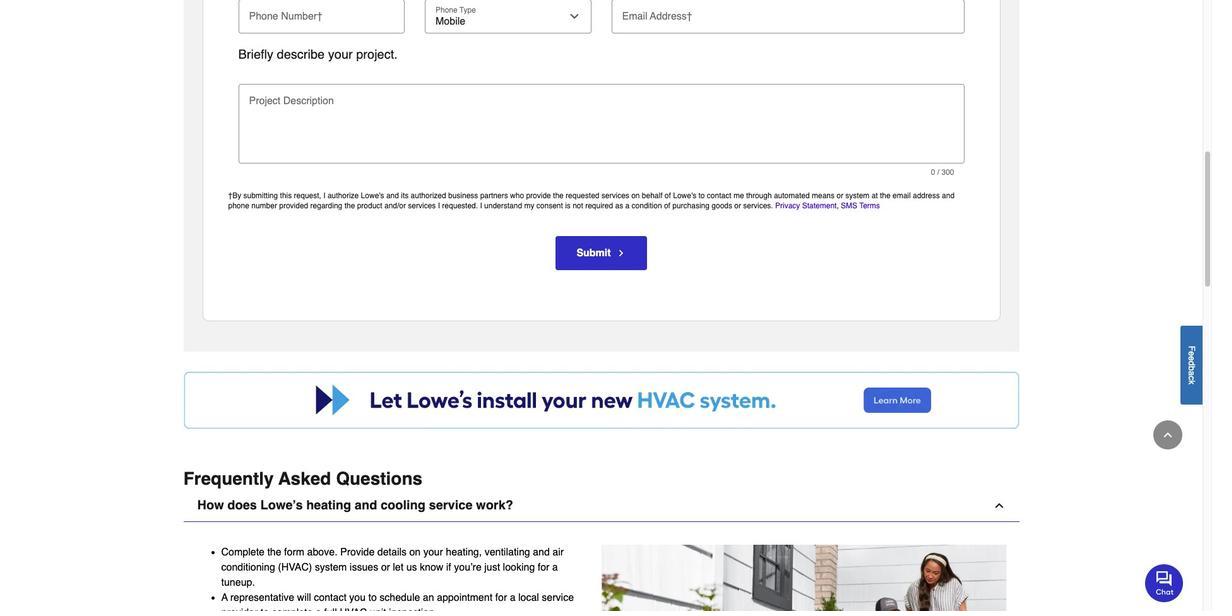 Task type: describe. For each thing, give the bounding box(es) containing it.
a lowe's project specialist going over paperwork with a female customer standing by an h v a c unit. image
[[601, 545, 1007, 611]]

required
[[585, 201, 613, 210]]

1 e from the top
[[1187, 351, 1197, 356]]

the right at
[[880, 191, 891, 200]]

1 lowe's from the left
[[361, 191, 384, 200]]

let
[[393, 562, 404, 573]]

authorized
[[411, 191, 446, 200]]

statement
[[802, 201, 837, 210]]

how does lowe's heating and cooling service work?
[[197, 498, 513, 512]]

asked
[[278, 468, 331, 488]]

understand
[[484, 201, 522, 210]]

us
[[406, 562, 417, 573]]

this
[[280, 191, 292, 200]]

briefly
[[238, 48, 273, 62]]

Project Description text field
[[243, 102, 959, 157]]

conditioning
[[221, 562, 275, 573]]

how does lowe's heating and cooling service work? button
[[183, 490, 1019, 522]]

d
[[1187, 361, 1197, 366]]

2 horizontal spatial i
[[480, 201, 482, 210]]

through
[[746, 191, 772, 200]]

frequently asked questions
[[183, 468, 422, 488]]

scroll to top element
[[1153, 420, 1182, 449]]

and inside the complete the form above. provide details on your heating, ventilating and air conditioning (hvac) system issues or let us know if you're just looking for a tuneup. a representative will contact you to schedule an appointment for a local service provider to complete a full hvac unit inspection.
[[533, 547, 550, 558]]

f e e d b a c k
[[1187, 346, 1197, 384]]

frequently
[[183, 468, 274, 488]]

the up consent
[[553, 191, 564, 200]]

will
[[297, 592, 311, 603]]

you
[[349, 592, 366, 603]]

above.
[[307, 547, 337, 558]]

0 horizontal spatial i
[[323, 191, 325, 200]]

on inside the complete the form above. provide details on your heating, ventilating and air conditioning (hvac) system issues or let us know if you're just looking for a tuneup. a representative will contact you to schedule an appointment for a local service provider to complete a full hvac unit inspection.
[[409, 547, 421, 558]]

a
[[221, 592, 228, 603]]

requested
[[566, 191, 599, 200]]

behalf
[[642, 191, 663, 200]]

let lowe's install your new h v a c system. learn more. image
[[183, 372, 1019, 429]]

system inside the complete the form above. provide details on your heating, ventilating and air conditioning (hvac) system issues or let us know if you're just looking for a tuneup. a representative will contact you to schedule an appointment for a local service provider to complete a full hvac unit inspection.
[[315, 562, 347, 573]]

goods
[[712, 201, 732, 210]]

the inside the complete the form above. provide details on your heating, ventilating and air conditioning (hvac) system issues or let us know if you're just looking for a tuneup. a representative will contact you to schedule an appointment for a local service provider to complete a full hvac unit inspection.
[[267, 547, 281, 558]]

and right address
[[942, 191, 955, 200]]

inspection.
[[389, 607, 437, 611]]

f e e d b a c k button
[[1181, 325, 1203, 404]]

provider
[[221, 607, 258, 611]]

details
[[377, 547, 407, 558]]

submit button
[[556, 236, 647, 270]]

chevron up image inside how does lowe's heating and cooling service work? "button"
[[993, 499, 1005, 512]]

questions
[[336, 468, 422, 488]]

at
[[872, 191, 878, 200]]

k
[[1187, 380, 1197, 384]]

and up and/or
[[386, 191, 399, 200]]

business
[[448, 191, 478, 200]]

provided
[[279, 201, 308, 210]]

provide
[[526, 191, 551, 200]]

,
[[837, 201, 839, 210]]

air
[[553, 547, 564, 558]]

privacy
[[775, 201, 800, 210]]

sms
[[841, 201, 857, 210]]

heating,
[[446, 547, 482, 558]]

me
[[733, 191, 744, 200]]

(hvac)
[[278, 562, 312, 573]]

0 vertical spatial or
[[837, 191, 843, 200]]

1 horizontal spatial services
[[601, 191, 629, 200]]

phone number†
[[249, 11, 323, 22]]

0 vertical spatial of
[[665, 191, 671, 200]]

1 horizontal spatial i
[[438, 201, 440, 210]]

sms terms link
[[841, 201, 880, 210]]

project
[[249, 96, 280, 107]]

complete the form above. provide details on your heating, ventilating and air conditioning (hvac) system issues or let us know if you're just looking for a tuneup. a representative will contact you to schedule an appointment for a local service provider to complete a full hvac unit inspection.
[[221, 547, 574, 611]]

a left local
[[510, 592, 515, 603]]

a left full
[[316, 607, 321, 611]]

a inside button
[[1187, 371, 1197, 376]]

description
[[283, 96, 334, 107]]

address
[[913, 191, 940, 200]]

phone
[[249, 11, 278, 22]]

terms
[[859, 201, 880, 210]]

request,
[[294, 191, 321, 200]]

contact inside † by submitting this request, i authorize                         lowe's and its authorized business partners who                         provide the requested services on behalf of lowe's                         to contact me through automated means or system at the                         email address and phone number provided regarding the                         product and/or services i requested. i understand my                         consent is not required as a condition of purchasing                         goods or services.
[[707, 191, 731, 200]]

0 vertical spatial your
[[328, 48, 353, 62]]

and inside "button"
[[355, 498, 377, 512]]

tuneup.
[[221, 577, 255, 588]]

how
[[197, 498, 224, 512]]

1 vertical spatial services
[[408, 201, 436, 210]]

1 horizontal spatial for
[[538, 562, 549, 573]]

0
[[931, 168, 935, 177]]

complete
[[272, 607, 313, 611]]

as
[[615, 201, 623, 210]]

service inside the complete the form above. provide details on your heating, ventilating and air conditioning (hvac) system issues or let us know if you're just looking for a tuneup. a representative will contact you to schedule an appointment for a local service provider to complete a full hvac unit inspection.
[[542, 592, 574, 603]]

services.
[[743, 201, 773, 210]]



Task type: vqa. For each thing, say whether or not it's contained in the screenshot.
form
yes



Task type: locate. For each thing, give the bounding box(es) containing it.
or down me
[[734, 201, 741, 210]]

chevron up image inside "scroll to top" element
[[1162, 429, 1174, 441]]

0 vertical spatial service
[[429, 498, 473, 512]]

of right condition
[[664, 201, 670, 210]]

1 vertical spatial or
[[734, 201, 741, 210]]

0 horizontal spatial chevron up image
[[993, 499, 1005, 512]]

or left let at the bottom of the page
[[381, 562, 390, 573]]

1 horizontal spatial to
[[368, 592, 377, 603]]

project description
[[249, 96, 334, 107]]

partners
[[480, 191, 508, 200]]

lowe's up product
[[361, 191, 384, 200]]

0 vertical spatial chevron up image
[[1162, 429, 1174, 441]]

2 horizontal spatial or
[[837, 191, 843, 200]]

product
[[357, 201, 382, 210]]

0 vertical spatial on
[[631, 191, 640, 200]]

your
[[328, 48, 353, 62], [423, 547, 443, 558]]

lowe's
[[361, 191, 384, 200], [673, 191, 696, 200]]

services up as
[[601, 191, 629, 200]]

email address†
[[622, 11, 692, 22]]

is
[[565, 201, 571, 210]]

0 horizontal spatial to
[[261, 607, 269, 611]]

1 vertical spatial service
[[542, 592, 574, 603]]

your left project. on the top left
[[328, 48, 353, 62]]

a up k
[[1187, 371, 1197, 376]]

chevron right image
[[616, 248, 626, 258]]

project.
[[356, 48, 398, 62]]

phone
[[228, 201, 249, 210]]

300
[[942, 168, 954, 177]]

0 horizontal spatial or
[[381, 562, 390, 573]]

0 horizontal spatial lowe's
[[361, 191, 384, 200]]

a down 'air'
[[552, 562, 558, 573]]

2 e from the top
[[1187, 356, 1197, 361]]

automated
[[774, 191, 810, 200]]

representative
[[230, 592, 294, 603]]

contact up full
[[314, 592, 346, 603]]

i down the partners
[[480, 201, 482, 210]]

for
[[538, 562, 549, 573], [495, 592, 507, 603]]

of
[[665, 191, 671, 200], [664, 201, 670, 210]]

form
[[284, 547, 304, 558]]

ventilating
[[485, 547, 530, 558]]

1 vertical spatial of
[[664, 201, 670, 210]]

chat invite button image
[[1145, 563, 1184, 602]]

1 horizontal spatial contact
[[707, 191, 731, 200]]

system
[[845, 191, 869, 200], [315, 562, 347, 573]]

and down the questions
[[355, 498, 377, 512]]

0 vertical spatial contact
[[707, 191, 731, 200]]

contact up goods
[[707, 191, 731, 200]]

privacy statement link
[[775, 201, 837, 210]]

2 vertical spatial or
[[381, 562, 390, 573]]

chevron up image
[[1162, 429, 1174, 441], [993, 499, 1005, 512]]

not
[[573, 201, 583, 210]]

0 vertical spatial system
[[845, 191, 869, 200]]

hvac
[[340, 607, 367, 611]]

1 horizontal spatial lowe's
[[673, 191, 696, 200]]

a inside † by submitting this request, i authorize                         lowe's and its authorized business partners who                         provide the requested services on behalf of lowe's                         to contact me through automated means or system at the                         email address and phone number provided regarding the                         product and/or services i requested. i understand my                         consent is not required as a condition of purchasing                         goods or services.
[[625, 201, 630, 210]]

heating
[[306, 498, 351, 512]]

condition
[[632, 201, 662, 210]]

submit
[[577, 247, 611, 259]]

system up sms terms link
[[845, 191, 869, 200]]

or up ,
[[837, 191, 843, 200]]

1 vertical spatial on
[[409, 547, 421, 558]]

complete
[[221, 547, 265, 558]]

briefly describe your project.
[[238, 48, 398, 62]]

lowe's
[[260, 498, 303, 512]]

contact inside the complete the form above. provide details on your heating, ventilating and air conditioning (hvac) system issues or let us know if you're just looking for a tuneup. a representative will contact you to schedule an appointment for a local service provider to complete a full hvac unit inspection.
[[314, 592, 346, 603]]

b
[[1187, 366, 1197, 371]]

on inside † by submitting this request, i authorize                         lowe's and its authorized business partners who                         provide the requested services on behalf of lowe's                         to contact me through automated means or system at the                         email address and phone number provided regarding the                         product and/or services i requested. i understand my                         consent is not required as a condition of purchasing                         goods or services.
[[631, 191, 640, 200]]

if
[[446, 562, 451, 573]]

1 vertical spatial contact
[[314, 592, 346, 603]]

0 horizontal spatial system
[[315, 562, 347, 573]]

a right as
[[625, 201, 630, 210]]

email
[[893, 191, 911, 200]]

1 horizontal spatial on
[[631, 191, 640, 200]]

2 horizontal spatial to
[[699, 191, 705, 200]]

i down authorized
[[438, 201, 440, 210]]

and left 'air'
[[533, 547, 550, 558]]

your inside the complete the form above. provide details on your heating, ventilating and air conditioning (hvac) system issues or let us know if you're just looking for a tuneup. a representative will contact you to schedule an appointment for a local service provider to complete a full hvac unit inspection.
[[423, 547, 443, 558]]

address†
[[650, 11, 692, 22]]

to up unit
[[368, 592, 377, 603]]

lowe's up purchasing
[[673, 191, 696, 200]]

work?
[[476, 498, 513, 512]]

issues
[[350, 562, 378, 573]]

services down authorized
[[408, 201, 436, 210]]

for left local
[[495, 592, 507, 603]]

number
[[251, 201, 277, 210]]

for right looking
[[538, 562, 549, 573]]

your up know
[[423, 547, 443, 558]]

an
[[423, 592, 434, 603]]

1 horizontal spatial system
[[845, 191, 869, 200]]

on up condition
[[631, 191, 640, 200]]

0 horizontal spatial service
[[429, 498, 473, 512]]

and/or
[[384, 201, 406, 210]]

unit
[[370, 607, 386, 611]]

requested.
[[442, 201, 478, 210]]

Email Address† text field
[[616, 0, 959, 27]]

know
[[420, 562, 443, 573]]

on up the us
[[409, 547, 421, 558]]

purchasing
[[672, 201, 710, 210]]

the left form
[[267, 547, 281, 558]]

to inside † by submitting this request, i authorize                         lowe's and its authorized business partners who                         provide the requested services on behalf of lowe's                         to contact me through automated means or system at the                         email address and phone number provided regarding the                         product and/or services i requested. i understand my                         consent is not required as a condition of purchasing                         goods or services.
[[699, 191, 705, 200]]

1 horizontal spatial chevron up image
[[1162, 429, 1174, 441]]

0 horizontal spatial contact
[[314, 592, 346, 603]]

system inside † by submitting this request, i authorize                         lowe's and its authorized business partners who                         provide the requested services on behalf of lowe's                         to contact me through automated means or system at the                         email address and phone number provided regarding the                         product and/or services i requested. i understand my                         consent is not required as a condition of purchasing                         goods or services.
[[845, 191, 869, 200]]

0 vertical spatial for
[[538, 562, 549, 573]]

1 vertical spatial system
[[315, 562, 347, 573]]

f
[[1187, 346, 1197, 351]]

full
[[324, 607, 337, 611]]

service inside "button"
[[429, 498, 473, 512]]

the
[[553, 191, 564, 200], [880, 191, 891, 200], [344, 201, 355, 210], [267, 547, 281, 558]]

1 horizontal spatial your
[[423, 547, 443, 558]]

regarding
[[310, 201, 342, 210]]

e up b
[[1187, 356, 1197, 361]]

on
[[631, 191, 640, 200], [409, 547, 421, 558]]

0 vertical spatial services
[[601, 191, 629, 200]]

1 vertical spatial to
[[368, 592, 377, 603]]

0 / 300
[[931, 168, 954, 177]]

service left work?
[[429, 498, 473, 512]]

/
[[937, 168, 939, 177]]

consent
[[536, 201, 563, 210]]

you're
[[454, 562, 482, 573]]

privacy statement , sms terms
[[775, 201, 880, 210]]

the down authorize
[[344, 201, 355, 210]]

provide
[[340, 547, 375, 558]]

service
[[429, 498, 473, 512], [542, 592, 574, 603]]

1 vertical spatial chevron up image
[[993, 499, 1005, 512]]

a
[[625, 201, 630, 210], [1187, 371, 1197, 376], [552, 562, 558, 573], [510, 592, 515, 603], [316, 607, 321, 611]]

who
[[510, 191, 524, 200]]

e
[[1187, 351, 1197, 356], [1187, 356, 1197, 361]]

1 vertical spatial your
[[423, 547, 443, 558]]

0 horizontal spatial for
[[495, 592, 507, 603]]

service right local
[[542, 592, 574, 603]]

2 lowe's from the left
[[673, 191, 696, 200]]

or inside the complete the form above. provide details on your heating, ventilating and air conditioning (hvac) system issues or let us know if you're just looking for a tuneup. a representative will contact you to schedule an appointment for a local service provider to complete a full hvac unit inspection.
[[381, 562, 390, 573]]

†
[[228, 191, 232, 200]]

describe
[[277, 48, 325, 62]]

Phone Number† text field
[[243, 0, 400, 27]]

to down representative
[[261, 607, 269, 611]]

2 vertical spatial to
[[261, 607, 269, 611]]

1 vertical spatial for
[[495, 592, 507, 603]]

0 horizontal spatial services
[[408, 201, 436, 210]]

to up purchasing
[[699, 191, 705, 200]]

contact
[[707, 191, 731, 200], [314, 592, 346, 603]]

e up d in the bottom right of the page
[[1187, 351, 1197, 356]]

means
[[812, 191, 835, 200]]

authorize
[[328, 191, 359, 200]]

1 horizontal spatial or
[[734, 201, 741, 210]]

0 vertical spatial to
[[699, 191, 705, 200]]

1 horizontal spatial service
[[542, 592, 574, 603]]

† by submitting this request, i authorize                         lowe's and its authorized business partners who                         provide the requested services on behalf of lowe's                         to contact me through automated means or system at the                         email address and phone number provided regarding the                         product and/or services i requested. i understand my                         consent is not required as a condition of purchasing                         goods or services.
[[228, 191, 955, 210]]

i up the regarding on the left
[[323, 191, 325, 200]]

system down the above.
[[315, 562, 347, 573]]

0 horizontal spatial on
[[409, 547, 421, 558]]

appointment
[[437, 592, 492, 603]]

0 horizontal spatial your
[[328, 48, 353, 62]]

of right behalf
[[665, 191, 671, 200]]

my
[[524, 201, 534, 210]]

or
[[837, 191, 843, 200], [734, 201, 741, 210], [381, 562, 390, 573]]

email
[[622, 11, 647, 22]]

submitting
[[243, 191, 278, 200]]



